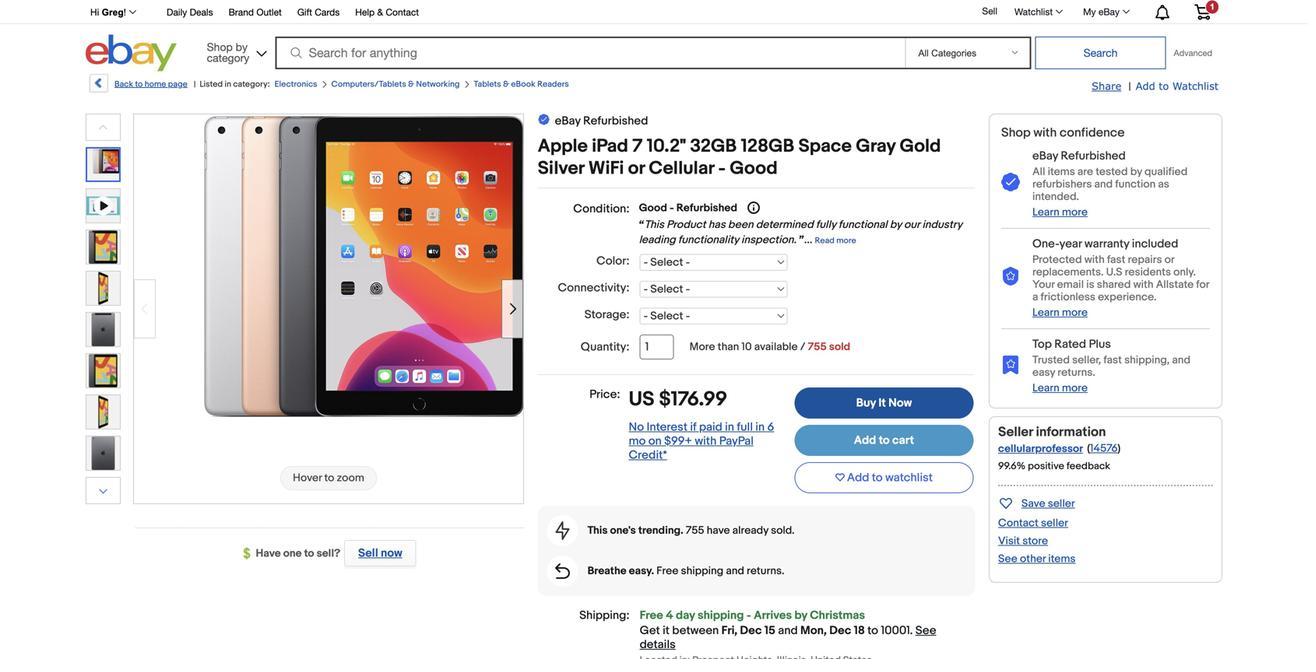 Task type: locate. For each thing, give the bounding box(es) containing it.
plus
[[1089, 338, 1111, 352]]

& for help
[[377, 7, 383, 18]]

see
[[999, 553, 1018, 566], [916, 624, 937, 638]]

add down 'buy'
[[854, 434, 877, 448]]

between
[[672, 624, 719, 638]]

visit store link
[[999, 535, 1048, 548]]

0 horizontal spatial this
[[588, 525, 608, 538]]

share button
[[1092, 79, 1122, 93]]

add down add to cart link
[[847, 471, 870, 485]]

2 horizontal spatial -
[[747, 609, 752, 623]]

frictionless
[[1041, 291, 1096, 304]]

christmas
[[810, 609, 865, 623]]

returns. down already
[[747, 565, 785, 578]]

-
[[719, 158, 726, 180], [670, 202, 674, 215], [747, 609, 752, 623]]

learn inside one-year warranty included protected with fast repairs or replacements. u.s residents only. your email is shared with allstate for a frictionless experience. learn more
[[1033, 306, 1060, 320]]

1 vertical spatial shipping
[[698, 609, 744, 623]]

0 vertical spatial this
[[645, 218, 664, 232]]

1 vertical spatial contact
[[999, 517, 1039, 530]]

sell inside "account" 'navigation'
[[983, 6, 998, 16]]

fast inside one-year warranty included protected with fast repairs or replacements. u.s residents only. your email is shared with allstate for a frictionless experience. learn more
[[1108, 253, 1126, 267]]

or right wifi
[[628, 158, 645, 180]]

2 vertical spatial learn more link
[[1033, 382, 1088, 395]]

contact seller visit store see other items
[[999, 517, 1076, 566]]

& left ebook
[[503, 79, 509, 90]]

contact up visit store link
[[999, 517, 1039, 530]]

learn down a
[[1033, 306, 1060, 320]]

good up more information - about this item condition image
[[730, 158, 778, 180]]

dec down christmas on the right
[[830, 624, 852, 638]]

buy it now
[[857, 396, 912, 410]]

0 vertical spatial shipping
[[681, 565, 724, 578]]

breathe
[[588, 565, 627, 578]]

1 horizontal spatial shop
[[1002, 125, 1031, 141]]

seller inside save seller button
[[1048, 498, 1075, 511]]

video 1 of 1 image
[[86, 189, 120, 223]]

1 learn more link from the top
[[1033, 206, 1088, 219]]

2 horizontal spatial refurbished
[[1061, 149, 1126, 163]]

1 vertical spatial see
[[916, 624, 937, 638]]

free
[[657, 565, 679, 578], [640, 609, 663, 623]]

easy
[[1033, 366, 1056, 380]]

0 horizontal spatial sell
[[358, 547, 378, 561]]

15
[[765, 624, 776, 638]]

learn more link for year
[[1033, 306, 1088, 320]]

1 vertical spatial learn
[[1033, 306, 1060, 320]]

by down the brand on the top left of the page
[[236, 41, 248, 53]]

2 vertical spatial learn
[[1033, 382, 1060, 395]]

0 horizontal spatial &
[[377, 7, 383, 18]]

more inside one-year warranty included protected with fast repairs or replacements. u.s residents only. your email is shared with allstate for a frictionless experience. learn more
[[1062, 306, 1088, 320]]

1 horizontal spatial this
[[645, 218, 664, 232]]

watchlist link
[[1006, 2, 1070, 21]]

returns. inside top rated plus trusted seller, fast shipping, and easy returns. learn more
[[1058, 366, 1096, 380]]

no interest if paid in full in 6 mo on $99+ with paypal credit*
[[629, 421, 774, 463]]

0 horizontal spatial dec
[[740, 624, 762, 638]]

refurbished up are
[[1061, 149, 1126, 163]]

- right cellular
[[719, 158, 726, 180]]

0 vertical spatial learn more link
[[1033, 206, 1088, 219]]

& left networking
[[408, 79, 414, 90]]

add to cart link
[[795, 425, 974, 456]]

and down already
[[726, 565, 745, 578]]

0 horizontal spatial see
[[916, 624, 937, 638]]

gold
[[900, 136, 941, 158]]

apple
[[538, 136, 588, 158]]

1 vertical spatial good
[[639, 202, 667, 215]]

2 learn from the top
[[1033, 306, 1060, 320]]

0 vertical spatial fast
[[1108, 253, 1126, 267]]

1 vertical spatial seller
[[1041, 517, 1069, 530]]

with details__icon image left all
[[1002, 173, 1020, 193]]

and right the shipping,
[[1173, 354, 1191, 367]]

0 vertical spatial see
[[999, 553, 1018, 566]]

more down seller,
[[1062, 382, 1088, 395]]

0 vertical spatial returns.
[[1058, 366, 1096, 380]]

learn down easy
[[1033, 382, 1060, 395]]

read more link
[[815, 234, 857, 247]]

1 vertical spatial shop
[[1002, 125, 1031, 141]]

items inside the all items are tested by qualified refurbishers and function as intended.
[[1048, 165, 1076, 179]]

0 vertical spatial contact
[[386, 7, 419, 18]]

0 horizontal spatial contact
[[386, 7, 419, 18]]

learn more link down easy
[[1033, 382, 1088, 395]]

refurbished up ipad
[[583, 114, 648, 128]]

1 vertical spatial items
[[1049, 553, 1076, 566]]

sell left now at bottom
[[358, 547, 378, 561]]

replacements.
[[1033, 266, 1104, 279]]

0 vertical spatial good
[[730, 158, 778, 180]]

contact inside contact seller visit store see other items
[[999, 517, 1039, 530]]

electronics link
[[275, 79, 317, 90]]

this left one's
[[588, 525, 608, 538]]

get
[[640, 624, 660, 638]]

account navigation
[[82, 0, 1223, 24]]

tablets & ebook readers link
[[474, 79, 569, 90]]

$176.99
[[659, 388, 728, 412]]

ebay inside us $176.99 main content
[[555, 114, 581, 128]]

2 horizontal spatial ebay
[[1099, 6, 1120, 17]]

1 horizontal spatial returns.
[[1058, 366, 1096, 380]]

1 horizontal spatial ebay refurbished
[[1033, 149, 1126, 163]]

10001
[[881, 624, 910, 638]]

watchlist inside "account" 'navigation'
[[1015, 6, 1053, 17]]

product
[[667, 218, 706, 232]]

more down frictionless
[[1062, 306, 1088, 320]]

0 horizontal spatial 755
[[686, 525, 705, 538]]

top
[[1033, 338, 1052, 352]]

in left full
[[725, 421, 735, 435]]

returns. inside us $176.99 main content
[[747, 565, 785, 578]]

determined
[[756, 218, 814, 232]]

0 horizontal spatial good
[[639, 202, 667, 215]]

in right listed
[[225, 79, 231, 90]]

price:
[[590, 388, 620, 402]]

see right .
[[916, 624, 937, 638]]

and right 15
[[778, 624, 798, 638]]

by right tested
[[1131, 165, 1143, 179]]

picture 4 of 19 image
[[86, 313, 120, 347]]

information
[[1036, 424, 1106, 441]]

add for add to watchlist
[[847, 471, 870, 485]]

0 horizontal spatial or
[[628, 158, 645, 180]]

shop for shop by category
[[207, 41, 233, 53]]

0 vertical spatial -
[[719, 158, 726, 180]]

1 vertical spatial fast
[[1104, 354, 1122, 367]]

ebay up all
[[1033, 149, 1059, 163]]

trusted
[[1033, 354, 1070, 367]]

ebay right text__icon
[[555, 114, 581, 128]]

no
[[629, 421, 644, 435]]

shipping up fri,
[[698, 609, 744, 623]]

to left watchlist
[[872, 471, 883, 485]]

as
[[1159, 178, 1170, 191]]

0 horizontal spatial shop
[[207, 41, 233, 53]]

free up get
[[640, 609, 663, 623]]

advanced
[[1174, 48, 1213, 58]]

more
[[690, 341, 715, 354]]

1 vertical spatial add
[[854, 434, 877, 448]]

learn more
[[1033, 206, 1088, 219]]

or down included
[[1165, 253, 1175, 267]]

protected
[[1033, 253, 1082, 267]]

watchlist down advanced link
[[1173, 80, 1219, 92]]

to right 18
[[868, 624, 879, 638]]

with details__icon image for breathe easy.
[[555, 564, 570, 580]]

- up the product
[[670, 202, 674, 215]]

0 vertical spatial or
[[628, 158, 645, 180]]

repairs
[[1128, 253, 1163, 267]]

| right the share button
[[1129, 80, 1131, 93]]

ebay refurbished up ipad
[[555, 114, 648, 128]]

apple ipad 7 10.2" 32gb 128gb space gray gold silver wifi or cellular - good - picture 1 of 19 image
[[134, 115, 523, 500]]

Quantity: text field
[[640, 335, 674, 360]]

top rated plus trusted seller, fast shipping, and easy returns. learn more
[[1033, 338, 1191, 395]]

3 learn more link from the top
[[1033, 382, 1088, 395]]

to down advanced link
[[1159, 80, 1169, 92]]

ebay right my
[[1099, 6, 1120, 17]]

and
[[1095, 178, 1113, 191], [1173, 354, 1191, 367], [726, 565, 745, 578], [778, 624, 798, 638]]

2 vertical spatial ebay
[[1033, 149, 1059, 163]]

dec down free 4 day shipping - arrives by christmas
[[740, 624, 762, 638]]

sell for sell now
[[358, 547, 378, 561]]

watchlist right sell link
[[1015, 6, 1053, 17]]

have
[[707, 525, 730, 538]]

0 vertical spatial items
[[1048, 165, 1076, 179]]

with right the $99+
[[695, 435, 717, 449]]

good inside apple ipad 7 10.2" 32gb 128gb space gray gold silver wifi or cellular - good
[[730, 158, 778, 180]]

seller down save seller
[[1041, 517, 1069, 530]]

seller inside contact seller visit store see other items
[[1041, 517, 1069, 530]]

1 horizontal spatial contact
[[999, 517, 1039, 530]]

0 vertical spatial ebay
[[1099, 6, 1120, 17]]

0 vertical spatial seller
[[1048, 498, 1075, 511]]

inspection.
[[742, 234, 797, 247]]

with details__icon image left easy
[[1002, 355, 1020, 375]]

picture 3 of 19 image
[[86, 272, 120, 305]]

"
[[799, 234, 805, 247]]

advanced link
[[1166, 37, 1221, 69]]

- inside apple ipad 7 10.2" 32gb 128gb space gray gold silver wifi or cellular - good
[[719, 158, 726, 180]]

1 horizontal spatial &
[[408, 79, 414, 90]]

to inside button
[[872, 471, 883, 485]]

with inside no interest if paid in full in 6 mo on $99+ with paypal credit*
[[695, 435, 717, 449]]

good
[[730, 158, 778, 180], [639, 202, 667, 215]]

1 horizontal spatial |
[[1129, 80, 1131, 93]]

gift cards
[[297, 7, 340, 18]]

0 horizontal spatial |
[[194, 79, 196, 90]]

1 vertical spatial refurbished
[[1061, 149, 1126, 163]]

buy it now link
[[795, 388, 974, 419]]

0 horizontal spatial ebay refurbished
[[555, 114, 648, 128]]

shipping,
[[1125, 354, 1170, 367]]

| left listed
[[194, 79, 196, 90]]

add inside button
[[847, 471, 870, 485]]

1 horizontal spatial watchlist
[[1173, 80, 1219, 92]]

more right the read
[[837, 236, 857, 246]]

seller
[[1048, 498, 1075, 511], [1041, 517, 1069, 530]]

one's
[[610, 525, 636, 538]]

and inside the all items are tested by qualified refurbishers and function as intended.
[[1095, 178, 1113, 191]]

my ebay link
[[1075, 2, 1137, 21]]

0 vertical spatial learn
[[1033, 206, 1060, 219]]

learn down intended.
[[1033, 206, 1060, 219]]

None submit
[[1036, 37, 1166, 69]]

1 horizontal spatial ebay
[[1033, 149, 1059, 163]]

1 vertical spatial this
[[588, 525, 608, 538]]

tablets
[[474, 79, 501, 90]]

1 horizontal spatial dec
[[830, 624, 852, 638]]

cellularprofessor link
[[999, 443, 1084, 456]]

& inside "account" 'navigation'
[[377, 7, 383, 18]]

with details__icon image for one-year warranty included
[[1002, 267, 1020, 287]]

1 horizontal spatial see
[[999, 553, 1018, 566]]

electronics
[[275, 79, 317, 90]]

confidence
[[1060, 125, 1125, 141]]

in left 6
[[756, 421, 765, 435]]

shipping down this one's trending. 755 have already sold.
[[681, 565, 724, 578]]

2 horizontal spatial &
[[503, 79, 509, 90]]

|
[[194, 79, 196, 90], [1129, 80, 1131, 93]]

with details__icon image
[[1002, 173, 1020, 193], [1002, 267, 1020, 287], [1002, 355, 1020, 375], [556, 522, 570, 541], [555, 564, 570, 580]]

good up "
[[639, 202, 667, 215]]

learn more link down frictionless
[[1033, 306, 1088, 320]]

fast down plus
[[1104, 354, 1122, 367]]

1 vertical spatial ebay
[[555, 114, 581, 128]]

0 horizontal spatial refurbished
[[583, 114, 648, 128]]

1 horizontal spatial -
[[719, 158, 726, 180]]

it
[[879, 396, 886, 410]]

1 vertical spatial -
[[670, 202, 674, 215]]

qualified
[[1145, 165, 1188, 179]]

and inside top rated plus trusted seller, fast shipping, and easy returns. learn more
[[1173, 354, 1191, 367]]

1 vertical spatial ebay refurbished
[[1033, 149, 1126, 163]]

see other items link
[[999, 553, 1076, 566]]

included
[[1132, 237, 1179, 251]]

by left our
[[890, 218, 902, 232]]

1 horizontal spatial good
[[730, 158, 778, 180]]

items right all
[[1048, 165, 1076, 179]]

with details__icon image for top rated plus
[[1002, 355, 1020, 375]]

1 horizontal spatial sell
[[983, 6, 998, 16]]

with details__icon image for this one's trending.
[[556, 522, 570, 541]]

shop up listed
[[207, 41, 233, 53]]

returns. down rated
[[1058, 366, 1096, 380]]

is
[[1087, 278, 1095, 292]]

755 left have
[[686, 525, 705, 538]]

warranty
[[1085, 237, 1130, 251]]

0 vertical spatial add
[[1136, 80, 1156, 92]]

2 horizontal spatial in
[[756, 421, 765, 435]]

picture 6 of 19 image
[[86, 396, 120, 429]]

share | add to watchlist
[[1092, 80, 1219, 93]]

sell link
[[976, 6, 1005, 16]]

2 learn more link from the top
[[1033, 306, 1088, 320]]

picture 2 of 19 image
[[86, 231, 120, 264]]

0 vertical spatial sell
[[983, 6, 998, 16]]

3 learn from the top
[[1033, 382, 1060, 395]]

by
[[236, 41, 248, 53], [1131, 165, 1143, 179], [890, 218, 902, 232], [795, 609, 808, 623]]

to right one
[[304, 548, 314, 561]]

0 horizontal spatial ebay
[[555, 114, 581, 128]]

0 vertical spatial shop
[[207, 41, 233, 53]]

and right are
[[1095, 178, 1113, 191]]

free right easy.
[[657, 565, 679, 578]]

sell left watchlist link
[[983, 6, 998, 16]]

1 horizontal spatial refurbished
[[677, 202, 738, 215]]

contact right help
[[386, 7, 419, 18]]

shop left confidence
[[1002, 125, 1031, 141]]

items inside contact seller visit store see other items
[[1049, 553, 1076, 566]]

or
[[628, 158, 645, 180], [1165, 253, 1175, 267]]

fast
[[1108, 253, 1126, 267], [1104, 354, 1122, 367]]

greg
[[102, 7, 124, 18]]

ebay
[[1099, 6, 1120, 17], [555, 114, 581, 128], [1033, 149, 1059, 163]]

gray
[[856, 136, 896, 158]]

& right help
[[377, 7, 383, 18]]

with details__icon image left 'breathe'
[[555, 564, 570, 580]]

to
[[135, 79, 143, 90], [1159, 80, 1169, 92], [879, 434, 890, 448], [872, 471, 883, 485], [304, 548, 314, 561], [868, 624, 879, 638]]

1 vertical spatial or
[[1165, 253, 1175, 267]]

0 horizontal spatial returns.
[[747, 565, 785, 578]]

learn more link down intended.
[[1033, 206, 1088, 219]]

ebay inside "account" 'navigation'
[[1099, 6, 1120, 17]]

with up all
[[1034, 125, 1057, 141]]

755 right / in the right bottom of the page
[[808, 341, 827, 354]]

| inside share | add to watchlist
[[1129, 80, 1131, 93]]

shop by category banner
[[82, 0, 1223, 76]]

with details__icon image left one's
[[556, 522, 570, 541]]

2 vertical spatial add
[[847, 471, 870, 485]]

2 vertical spatial refurbished
[[677, 202, 738, 215]]

watchlist inside share | add to watchlist
[[1173, 80, 1219, 92]]

shop inside shop by category
[[207, 41, 233, 53]]

available
[[755, 341, 798, 354]]

1 horizontal spatial or
[[1165, 253, 1175, 267]]

refurbished up has
[[677, 202, 738, 215]]

1 vertical spatial learn more link
[[1033, 306, 1088, 320]]

add right share
[[1136, 80, 1156, 92]]

seller for contact
[[1041, 517, 1069, 530]]

with details__icon image left your
[[1002, 267, 1020, 287]]

seller right save
[[1048, 498, 1075, 511]]

items right other at the right bottom
[[1049, 553, 1076, 566]]

with down repairs at the right top
[[1134, 278, 1154, 292]]

shipping
[[681, 565, 724, 578], [698, 609, 744, 623]]

- left arrives
[[747, 609, 752, 623]]

to right back
[[135, 79, 143, 90]]

0 vertical spatial ebay refurbished
[[555, 114, 648, 128]]

1 vertical spatial watchlist
[[1173, 80, 1219, 92]]

industry
[[923, 218, 963, 232]]

no interest if paid in full in 6 mo on $99+ with paypal credit* link
[[629, 421, 774, 463]]

see down visit
[[999, 553, 1018, 566]]

this up leading
[[645, 218, 664, 232]]

space
[[799, 136, 852, 158]]

1 vertical spatial sell
[[358, 547, 378, 561]]

0 horizontal spatial watchlist
[[1015, 6, 1053, 17]]

0 vertical spatial watchlist
[[1015, 6, 1053, 17]]

0 vertical spatial 755
[[808, 341, 827, 354]]

ebay refurbished up are
[[1033, 149, 1126, 163]]

fast down warranty
[[1108, 253, 1126, 267]]

1 vertical spatial returns.
[[747, 565, 785, 578]]



Task type: vqa. For each thing, say whether or not it's contained in the screenshot.
$28.50
no



Task type: describe. For each thing, give the bounding box(es) containing it.
with down warranty
[[1085, 253, 1105, 267]]

6
[[768, 421, 774, 435]]

0 vertical spatial refurbished
[[583, 114, 648, 128]]

add to cart
[[854, 434, 915, 448]]

shop with confidence
[[1002, 125, 1125, 141]]

with details__icon image for ebay refurbished
[[1002, 173, 1020, 193]]

computers/tablets & networking link
[[331, 79, 460, 90]]

1 learn from the top
[[1033, 206, 1060, 219]]

help & contact link
[[355, 4, 419, 21]]

learn more link for rated
[[1033, 382, 1088, 395]]

shop for shop with confidence
[[1002, 125, 1031, 141]]

silver
[[538, 158, 584, 180]]

paid
[[699, 421, 723, 435]]

credit*
[[629, 449, 667, 463]]

intended.
[[1033, 190, 1080, 204]]

save
[[1022, 498, 1046, 511]]

sell now link
[[341, 541, 416, 567]]

contact inside "account" 'navigation'
[[386, 7, 419, 18]]

sell now
[[358, 547, 402, 561]]

hi greg !
[[90, 7, 126, 18]]

one-
[[1033, 237, 1060, 251]]

us
[[629, 388, 655, 412]]

by inside the all items are tested by qualified refurbishers and function as intended.
[[1131, 165, 1143, 179]]

outlet
[[257, 7, 282, 18]]

" this product has been determined fully functional by our industry leading functionality inspection.
[[639, 218, 963, 247]]

1 horizontal spatial 755
[[808, 341, 827, 354]]

fast inside top rated plus trusted seller, fast shipping, and easy returns. learn more
[[1104, 354, 1122, 367]]

sell for sell
[[983, 6, 998, 16]]

picture 7 of 19 image
[[86, 437, 120, 470]]

cellularprofessor
[[999, 443, 1084, 456]]

category
[[207, 51, 249, 64]]

128gb
[[741, 136, 795, 158]]

more information - about this item condition image
[[748, 202, 760, 214]]

shared
[[1097, 278, 1131, 292]]

or inside apple ipad 7 10.2" 32gb 128gb space gray gold silver wifi or cellular - good
[[628, 158, 645, 180]]

home
[[145, 79, 166, 90]]

read
[[815, 236, 835, 246]]

ipad
[[592, 136, 628, 158]]

on
[[649, 435, 662, 449]]

add to watchlist button
[[795, 463, 974, 494]]

listed
[[200, 79, 223, 90]]

)
[[1118, 442, 1121, 455]]

0 vertical spatial free
[[657, 565, 679, 578]]

dollar sign image
[[243, 548, 256, 561]]

see inside see details
[[916, 624, 937, 638]]

shipping for -
[[698, 609, 744, 623]]

& for computers/tablets
[[408, 79, 414, 90]]

1 dec from the left
[[740, 624, 762, 638]]

are
[[1078, 165, 1094, 179]]

has
[[709, 218, 726, 232]]

daily deals link
[[167, 4, 213, 21]]

page
[[168, 79, 188, 90]]

only.
[[1174, 266, 1196, 279]]

see details
[[640, 624, 937, 652]]

save seller button
[[999, 494, 1075, 512]]

back to home page link
[[88, 74, 188, 98]]

to left cart
[[879, 434, 890, 448]]

$99+
[[665, 435, 692, 449]]

daily
[[167, 7, 187, 18]]

fri,
[[722, 624, 738, 638]]

.
[[910, 624, 913, 638]]

1
[[1210, 2, 1215, 11]]

help
[[355, 7, 375, 18]]

daily deals
[[167, 7, 213, 18]]

" ... read more
[[799, 234, 857, 247]]

networking
[[416, 79, 460, 90]]

condition:
[[574, 202, 630, 216]]

by inside the " this product has been determined fully functional by our industry leading functionality inspection.
[[890, 218, 902, 232]]

by up 'mon,'
[[795, 609, 808, 623]]

more inside " ... read more
[[837, 236, 857, 246]]

2 dec from the left
[[830, 624, 852, 638]]

1 horizontal spatial in
[[725, 421, 735, 435]]

a
[[1033, 291, 1039, 304]]

wifi
[[589, 158, 624, 180]]

computers/tablets
[[331, 79, 406, 90]]

ebook
[[511, 79, 536, 90]]

trending.
[[639, 525, 684, 538]]

cart
[[893, 434, 915, 448]]

color
[[597, 254, 626, 268]]

it
[[663, 624, 670, 638]]

more inside top rated plus trusted seller, fast shipping, and easy returns. learn more
[[1062, 382, 1088, 395]]

picture 5 of 19 image
[[86, 354, 120, 388]]

apple ipad 7 10.2" 32gb 128gb space gray gold silver wifi or cellular - good
[[538, 136, 941, 180]]

year
[[1060, 237, 1082, 251]]

allstate
[[1156, 278, 1194, 292]]

shop by category
[[207, 41, 249, 64]]

tested
[[1096, 165, 1128, 179]]

for
[[1197, 278, 1210, 292]]

gift
[[297, 7, 312, 18]]

2 vertical spatial -
[[747, 609, 752, 623]]

function
[[1116, 178, 1156, 191]]

positive
[[1028, 461, 1065, 473]]

free 4 day shipping - arrives by christmas
[[640, 609, 865, 623]]

than
[[718, 341, 739, 354]]

none submit inside shop by category banner
[[1036, 37, 1166, 69]]

0 horizontal spatial in
[[225, 79, 231, 90]]

cellular
[[649, 158, 714, 180]]

text__icon image
[[538, 113, 550, 128]]

hi
[[90, 7, 99, 18]]

this inside the " this product has been determined fully functional by our industry leading functionality inspection.
[[645, 218, 664, 232]]

1 vertical spatial free
[[640, 609, 663, 623]]

buy
[[857, 396, 876, 410]]

watchlist
[[886, 471, 933, 485]]

1 vertical spatial 755
[[686, 525, 705, 538]]

or inside one-year warranty included protected with fast repairs or replacements. u.s residents only. your email is shared with allstate for a frictionless experience. learn more
[[1165, 253, 1175, 267]]

storage
[[585, 308, 626, 322]]

shipping for and
[[681, 565, 724, 578]]

to inside share | add to watchlist
[[1159, 80, 1169, 92]]

add inside share | add to watchlist
[[1136, 80, 1156, 92]]

& for tablets
[[503, 79, 509, 90]]

more down intended.
[[1062, 206, 1088, 219]]

learn inside top rated plus trusted seller, fast shipping, and easy returns. learn more
[[1033, 382, 1060, 395]]

18
[[854, 624, 865, 638]]

deals
[[190, 7, 213, 18]]

us $176.99 main content
[[538, 113, 976, 660]]

add for add to cart
[[854, 434, 877, 448]]

see inside contact seller visit store see other items
[[999, 553, 1018, 566]]

see details link
[[640, 624, 937, 652]]

add to watchlist
[[847, 471, 933, 485]]

seller for save
[[1048, 498, 1075, 511]]

1 link
[[1186, 0, 1221, 22]]

Search for anything text field
[[278, 38, 902, 68]]

"
[[639, 218, 645, 232]]

| listed in category:
[[194, 79, 270, 90]]

brand outlet
[[229, 7, 282, 18]]

back to home page
[[115, 79, 188, 90]]

back
[[115, 79, 133, 90]]

by inside shop by category
[[236, 41, 248, 53]]

0 horizontal spatial -
[[670, 202, 674, 215]]

ebay refurbished inside us $176.99 main content
[[555, 114, 648, 128]]

10
[[742, 341, 752, 354]]

picture 1 of 19 image
[[87, 149, 119, 181]]

other
[[1020, 553, 1046, 566]]

7
[[633, 136, 643, 158]]



